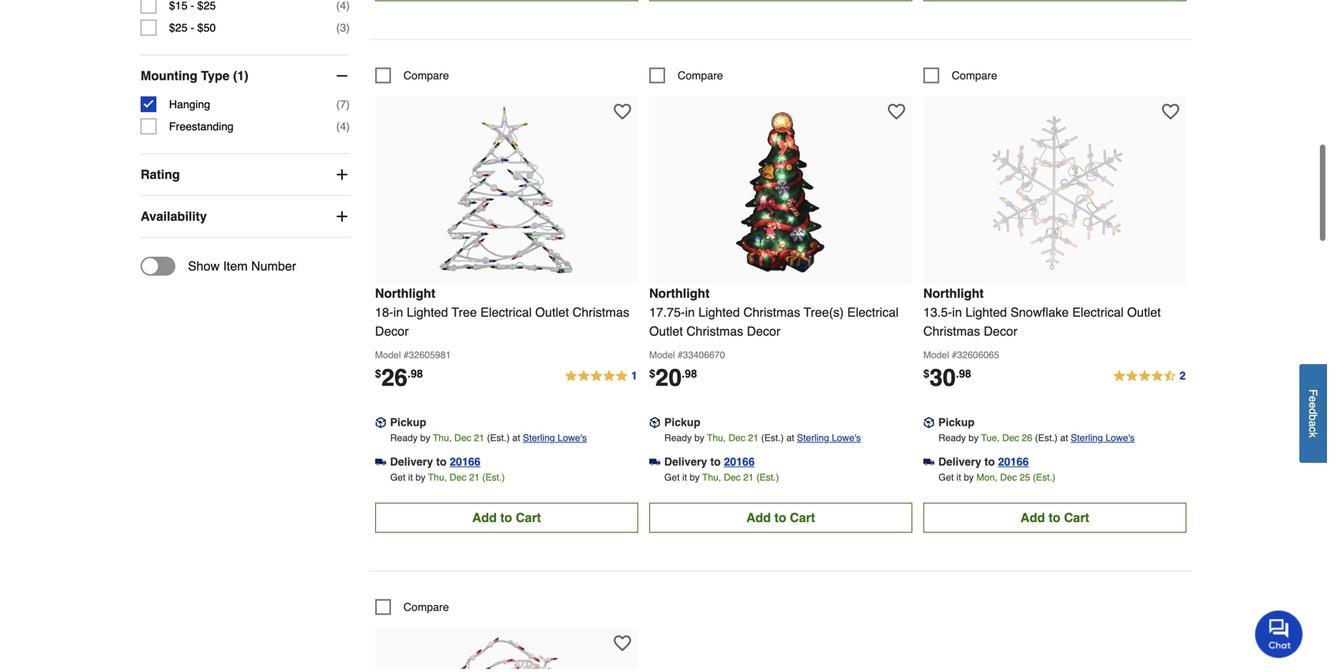 Task type: vqa. For each thing, say whether or not it's contained in the screenshot.
pickup icon corresponding to Ready by Tue, Dec 26 (Est.) at Sterling Lowe's
yes



Task type: locate. For each thing, give the bounding box(es) containing it.
1 vertical spatial heart outline image
[[614, 635, 631, 652]]

0 horizontal spatial at
[[512, 433, 520, 444]]

lighted for christmas
[[699, 305, 740, 320]]

dec
[[454, 433, 471, 444], [729, 433, 746, 444], [1003, 433, 1019, 444], [450, 472, 467, 483], [724, 472, 741, 483], [1000, 472, 1017, 483]]

1 horizontal spatial pickup
[[664, 416, 701, 429]]

2 horizontal spatial .98
[[956, 368, 972, 380]]

1 pickup from the left
[[390, 416, 426, 429]]

e
[[1307, 396, 1320, 402], [1307, 402, 1320, 409]]

decor inside northlight 13.5-in lighted snowflake electrical outlet christmas decor
[[984, 324, 1018, 339]]

(1)
[[233, 68, 249, 83]]

0 horizontal spatial heart outline image
[[614, 103, 631, 121]]

3 ( from the top
[[336, 120, 340, 133]]

3 lighted from the left
[[966, 305, 1007, 320]]

northlight inside northlight 18-in lighted tree electrical outlet christmas decor
[[375, 286, 436, 301]]

0 horizontal spatial add
[[472, 511, 497, 525]]

christmas
[[573, 305, 630, 320], [744, 305, 800, 320], [687, 324, 744, 339], [924, 324, 981, 339]]

)
[[346, 21, 350, 34], [346, 98, 350, 111], [346, 120, 350, 133]]

sterling lowe's button
[[523, 430, 587, 446], [797, 430, 861, 446], [1071, 430, 1135, 446]]

20166 for second sterling lowe's button from the left 20166 button
[[724, 456, 755, 468]]

2 sterling lowe's button from the left
[[797, 430, 861, 446]]

compare inside 1003172844 element
[[678, 69, 723, 82]]

2 ready by thu, dec 21 (est.) at sterling lowe's from the left
[[665, 433, 861, 444]]

$ 20 .98
[[649, 364, 697, 392]]

1 delivery to 20166 from the left
[[390, 456, 481, 468]]

electrical right snowflake
[[1073, 305, 1124, 320]]

3 add to cart button from the left
[[924, 503, 1187, 533]]

20166 button for 1st sterling lowe's button from right
[[998, 454, 1029, 470]]

electrical inside northlight 13.5-in lighted snowflake electrical outlet christmas decor
[[1073, 305, 1124, 320]]

.98 down model # 32606065
[[956, 368, 972, 380]]

2 horizontal spatial pickup
[[939, 416, 975, 429]]

lighted inside northlight 18-in lighted tree electrical outlet christmas decor
[[407, 305, 448, 320]]

.98
[[408, 368, 423, 380], [682, 368, 697, 380], [956, 368, 972, 380]]

1 it from the left
[[408, 472, 413, 483]]

1 horizontal spatial $
[[649, 368, 656, 380]]

1 horizontal spatial electrical
[[848, 305, 899, 320]]

electrical inside northlight 17.75-in lighted christmas tree(s) electrical outlet christmas decor
[[848, 305, 899, 320]]

plus image for rating
[[334, 167, 350, 183]]

4.5 stars image
[[1113, 367, 1187, 386]]

0 horizontal spatial delivery to 20166
[[390, 456, 481, 468]]

1 model from the left
[[375, 350, 401, 361]]

2 .98 from the left
[[682, 368, 697, 380]]

in up model # 32606065
[[952, 305, 962, 320]]

1 horizontal spatial model
[[649, 350, 675, 361]]

1 horizontal spatial 20166 button
[[724, 454, 755, 470]]

decor inside northlight 18-in lighted tree electrical outlet christmas decor
[[375, 324, 409, 339]]

0 horizontal spatial delivery
[[390, 456, 433, 468]]

0 horizontal spatial add to cart button
[[375, 503, 638, 533]]

number
[[251, 259, 296, 273]]

1 delivery from the left
[[390, 456, 433, 468]]

1 ready from the left
[[390, 433, 418, 444]]

( up minus icon
[[336, 21, 340, 34]]

( down 7
[[336, 120, 340, 133]]

add for third add to cart "button" from the right
[[472, 511, 497, 525]]

plus image
[[334, 167, 350, 183], [334, 209, 350, 224]]

it for 1st sterling lowe's button from right
[[957, 472, 961, 483]]

26 down model # 32605981
[[381, 364, 408, 392]]

2 model from the left
[[649, 350, 675, 361]]

model # 32606065
[[924, 350, 1000, 361]]

3 .98 from the left
[[956, 368, 972, 380]]

0 vertical spatial )
[[346, 21, 350, 34]]

delivery to 20166 for 1st sterling lowe's button from right
[[939, 456, 1029, 468]]

in for 17.75-
[[685, 305, 695, 320]]

sterling
[[523, 433, 555, 444], [797, 433, 829, 444], [1071, 433, 1103, 444]]

delivery for second sterling lowe's button from the left 20166 button
[[664, 456, 707, 468]]

actual price $20.98 element
[[649, 364, 697, 392]]

26 right the tue,
[[1022, 433, 1033, 444]]

0 horizontal spatial it
[[408, 472, 413, 483]]

compare
[[404, 69, 449, 82], [678, 69, 723, 82], [952, 69, 998, 82], [404, 601, 449, 614]]

1 horizontal spatial #
[[678, 350, 683, 361]]

# up actual price $26.98 element
[[404, 350, 409, 361]]

1 vertical spatial )
[[346, 98, 350, 111]]

pickup image for ready by thu, dec 21 (est.) at sterling lowe's
[[375, 417, 386, 428]]

1 vertical spatial (
[[336, 98, 340, 111]]

2 horizontal spatial lighted
[[966, 305, 1007, 320]]

( 3 )
[[336, 21, 350, 34]]

2 it from the left
[[682, 472, 687, 483]]

in
[[393, 305, 403, 320], [685, 305, 695, 320], [952, 305, 962, 320]]

truck filled image for get it by thu, dec 21 (est.)
[[649, 457, 660, 468]]

0 horizontal spatial .98
[[408, 368, 423, 380]]

in up model # 32605981
[[393, 305, 403, 320]]

lighted up 33406670
[[699, 305, 740, 320]]

2 ready from the left
[[665, 433, 692, 444]]

2 horizontal spatial delivery
[[939, 456, 982, 468]]

1 plus image from the top
[[334, 167, 350, 183]]

christmas inside northlight 18-in lighted tree electrical outlet christmas decor
[[573, 305, 630, 320]]

0 horizontal spatial electrical
[[481, 305, 532, 320]]

delivery
[[390, 456, 433, 468], [664, 456, 707, 468], [939, 456, 982, 468]]

3 add from the left
[[1021, 511, 1045, 525]]

k
[[1307, 433, 1320, 438]]

it for third sterling lowe's button from right
[[408, 472, 413, 483]]

pickup image
[[375, 417, 386, 428], [924, 417, 935, 428]]

northlight for 13.5-
[[924, 286, 984, 301]]

get it by mon, dec 25 (est.)
[[939, 472, 1056, 483]]

1 in from the left
[[393, 305, 403, 320]]

1 horizontal spatial 20166
[[724, 456, 755, 468]]

outlet for 13.5-in lighted snowflake electrical outlet christmas decor
[[1127, 305, 1161, 320]]

1 horizontal spatial heart outline image
[[888, 103, 905, 121]]

compare for 1003172844 element
[[678, 69, 723, 82]]

) up minus icon
[[346, 21, 350, 34]]

compare inside 1001221352 element
[[404, 69, 449, 82]]

e up d
[[1307, 396, 1320, 402]]

freestanding
[[169, 120, 234, 133]]

2 horizontal spatial $
[[924, 368, 930, 380]]

add for second add to cart "button"
[[747, 511, 771, 525]]

1 horizontal spatial northlight
[[649, 286, 710, 301]]

1 horizontal spatial in
[[685, 305, 695, 320]]

0 horizontal spatial ready by thu, dec 21 (est.) at sterling lowe's
[[390, 433, 587, 444]]

heart outline image
[[1162, 103, 1180, 121], [614, 635, 631, 652]]

$25 - $50
[[169, 21, 216, 34]]

lowe's
[[558, 433, 587, 444], [832, 433, 861, 444], [1106, 433, 1135, 444]]

1 ( from the top
[[336, 21, 340, 34]]

lighted up 32606065 on the right bottom of page
[[966, 305, 1007, 320]]

electrical right tree
[[481, 305, 532, 320]]

2 electrical from the left
[[848, 305, 899, 320]]

decor for 18-
[[375, 324, 409, 339]]

2 plus image from the top
[[334, 209, 350, 224]]

get
[[390, 472, 406, 483], [665, 472, 680, 483], [939, 472, 954, 483]]

0 horizontal spatial sterling lowe's button
[[523, 430, 587, 446]]

3 20166 button from the left
[[998, 454, 1029, 470]]

get it by thu, dec 21 (est.)
[[390, 472, 505, 483], [665, 472, 779, 483]]

0 horizontal spatial decor
[[375, 324, 409, 339]]

northlight
[[375, 286, 436, 301], [649, 286, 710, 301], [924, 286, 984, 301]]

3 ) from the top
[[346, 120, 350, 133]]

2 20166 button from the left
[[724, 454, 755, 470]]

0 horizontal spatial pickup
[[390, 416, 426, 429]]

model up 20
[[649, 350, 675, 361]]

pickup down $ 30 .98
[[939, 416, 975, 429]]

add to cart button
[[375, 503, 638, 533], [649, 503, 913, 533], [924, 503, 1187, 533]]

0 horizontal spatial add to cart
[[472, 511, 541, 525]]

1 horizontal spatial add to cart button
[[649, 503, 913, 533]]

.98 inside $ 30 .98
[[956, 368, 972, 380]]

3 get from the left
[[939, 472, 954, 483]]

$ right 1
[[649, 368, 656, 380]]

lowe's for 1st sterling lowe's button from right
[[1106, 433, 1135, 444]]

pickup image up truck filled image
[[375, 417, 386, 428]]

electrical
[[481, 305, 532, 320], [848, 305, 899, 320], [1073, 305, 1124, 320]]

plus image for availability
[[334, 209, 350, 224]]

1 horizontal spatial get it by thu, dec 21 (est.)
[[665, 472, 779, 483]]

0 horizontal spatial $
[[375, 368, 381, 380]]

1 decor from the left
[[375, 324, 409, 339]]

) down 7
[[346, 120, 350, 133]]

in inside northlight 17.75-in lighted christmas tree(s) electrical outlet christmas decor
[[685, 305, 695, 320]]

christmas up 33406670
[[687, 324, 744, 339]]

2 at from the left
[[787, 433, 795, 444]]

2 horizontal spatial it
[[957, 472, 961, 483]]

sterling for 1st sterling lowe's button from right
[[1071, 433, 1103, 444]]

show item number element
[[141, 257, 296, 276]]

32606065
[[957, 350, 1000, 361]]

2 add to cart from the left
[[747, 511, 815, 525]]

20166
[[450, 456, 481, 468], [724, 456, 755, 468], [998, 456, 1029, 468]]

1 horizontal spatial ready
[[665, 433, 692, 444]]

lowe's for third sterling lowe's button from right
[[558, 433, 587, 444]]

0 horizontal spatial 20166
[[450, 456, 481, 468]]

1 horizontal spatial lighted
[[699, 305, 740, 320]]

cart
[[516, 511, 541, 525], [790, 511, 815, 525], [1064, 511, 1090, 525]]

1 sterling from the left
[[523, 433, 555, 444]]

5 stars image
[[564, 367, 638, 386]]

lighted inside northlight 13.5-in lighted snowflake electrical outlet christmas decor
[[966, 305, 1007, 320]]

1 horizontal spatial add to cart
[[747, 511, 815, 525]]

1 horizontal spatial at
[[787, 433, 795, 444]]

pickup
[[390, 416, 426, 429], [664, 416, 701, 429], [939, 416, 975, 429]]

1 pickup image from the left
[[375, 417, 386, 428]]

e up b
[[1307, 402, 1320, 409]]

3 decor from the left
[[984, 324, 1018, 339]]

1 horizontal spatial sterling lowe's button
[[797, 430, 861, 446]]

.98 for 26
[[408, 368, 423, 380]]

1 horizontal spatial 26
[[1022, 433, 1033, 444]]

2 horizontal spatial at
[[1061, 433, 1068, 444]]

2 # from the left
[[678, 350, 683, 361]]

0 horizontal spatial 26
[[381, 364, 408, 392]]

hanging
[[169, 98, 210, 111]]

3 it from the left
[[957, 472, 961, 483]]

1 heart outline image from the left
[[614, 103, 631, 121]]

.98 down model # 32605981
[[408, 368, 423, 380]]

1 add from the left
[[472, 511, 497, 525]]

0 horizontal spatial 20166 button
[[450, 454, 481, 470]]

2 lighted from the left
[[699, 305, 740, 320]]

2 horizontal spatial get
[[939, 472, 954, 483]]

0 horizontal spatial #
[[404, 350, 409, 361]]

1 horizontal spatial decor
[[747, 324, 781, 339]]

at for third sterling lowe's button from right
[[512, 433, 520, 444]]

2 delivery to 20166 from the left
[[664, 456, 755, 468]]

32605981
[[409, 350, 451, 361]]

1 horizontal spatial add
[[747, 511, 771, 525]]

0 vertical spatial 26
[[381, 364, 408, 392]]

1 horizontal spatial outlet
[[649, 324, 683, 339]]

0 horizontal spatial get
[[390, 472, 406, 483]]

in inside northlight 13.5-in lighted snowflake electrical outlet christmas decor
[[952, 305, 962, 320]]

3 20166 from the left
[[998, 456, 1029, 468]]

3 model from the left
[[924, 350, 949, 361]]

1 horizontal spatial cart
[[790, 511, 815, 525]]

outlet
[[535, 305, 569, 320], [1127, 305, 1161, 320], [649, 324, 683, 339]]

c
[[1307, 427, 1320, 433]]

1 lighted from the left
[[407, 305, 448, 320]]

) up 4
[[346, 98, 350, 111]]

2 get from the left
[[665, 472, 680, 483]]

20166 for 20166 button related to 1st sterling lowe's button from right
[[998, 456, 1029, 468]]

$ down model # 32605981
[[375, 368, 381, 380]]

delivery for 20166 button related to 1st sterling lowe's button from right
[[939, 456, 982, 468]]

1 vertical spatial plus image
[[334, 209, 350, 224]]

21
[[474, 433, 485, 444], [748, 433, 759, 444], [469, 472, 480, 483], [743, 472, 754, 483]]

2 northlight from the left
[[649, 286, 710, 301]]

christmas left the tree(s)
[[744, 305, 800, 320]]

1 horizontal spatial sterling
[[797, 433, 829, 444]]

1 horizontal spatial ready by thu, dec 21 (est.) at sterling lowe's
[[665, 433, 861, 444]]

electrical inside northlight 18-in lighted tree electrical outlet christmas decor
[[481, 305, 532, 320]]

0 horizontal spatial cart
[[516, 511, 541, 525]]

30
[[930, 364, 956, 392]]

in up model # 33406670
[[685, 305, 695, 320]]

2 decor from the left
[[747, 324, 781, 339]]

3 delivery from the left
[[939, 456, 982, 468]]

pickup image for ready by tue, dec 26 (est.) at sterling lowe's
[[924, 417, 935, 428]]

get it by thu, dec 21 (est.) for 20166 button for third sterling lowe's button from right
[[390, 472, 505, 483]]

northlight inside northlight 13.5-in lighted snowflake electrical outlet christmas decor
[[924, 286, 984, 301]]

$ for 20
[[649, 368, 656, 380]]

ready down $ 26 .98
[[390, 433, 418, 444]]

$
[[375, 368, 381, 380], [649, 368, 656, 380], [924, 368, 930, 380]]

it for second sterling lowe's button from the left
[[682, 472, 687, 483]]

.98 down model # 33406670
[[682, 368, 697, 380]]

lighted inside northlight 17.75-in lighted christmas tree(s) electrical outlet christmas decor
[[699, 305, 740, 320]]

2 horizontal spatial add
[[1021, 511, 1045, 525]]

pickup for 1st sterling lowe's button from right
[[939, 416, 975, 429]]

1 electrical from the left
[[481, 305, 532, 320]]

mounting type (1)
[[141, 68, 249, 83]]

0 horizontal spatial lowe's
[[558, 433, 587, 444]]

heart outline image
[[614, 103, 631, 121], [888, 103, 905, 121]]

2 horizontal spatial lowe's
[[1106, 433, 1135, 444]]

1 20166 button from the left
[[450, 454, 481, 470]]

1 e from the top
[[1307, 396, 1320, 402]]

decor
[[375, 324, 409, 339], [747, 324, 781, 339], [984, 324, 1018, 339]]

3 sterling from the left
[[1071, 433, 1103, 444]]

2 delivery from the left
[[664, 456, 707, 468]]

0 horizontal spatial in
[[393, 305, 403, 320]]

northlight 17.75-in lighted christmas tree(s) electrical outlet christmas decor image
[[694, 104, 868, 278]]

by
[[420, 433, 430, 444], [695, 433, 705, 444], [969, 433, 979, 444], [416, 472, 426, 483], [690, 472, 700, 483], [964, 472, 974, 483]]

model for 13.5-in lighted snowflake electrical outlet christmas decor
[[924, 350, 949, 361]]

(
[[336, 21, 340, 34], [336, 98, 340, 111], [336, 120, 340, 133]]

christmas up 1 'button'
[[573, 305, 630, 320]]

0 vertical spatial (
[[336, 21, 340, 34]]

2 lowe's from the left
[[832, 433, 861, 444]]

d
[[1307, 409, 1320, 415]]

2 pickup from the left
[[664, 416, 701, 429]]

2 sterling from the left
[[797, 433, 829, 444]]

item
[[223, 259, 248, 273]]

get for 1st sterling lowe's button from right
[[939, 472, 954, 483]]

3 # from the left
[[952, 350, 957, 361]]

truck filled image
[[375, 457, 386, 468]]

1 get from the left
[[390, 472, 406, 483]]

3 lowe's from the left
[[1106, 433, 1135, 444]]

2 horizontal spatial 20166 button
[[998, 454, 1029, 470]]

ready by thu, dec 21 (est.) at sterling lowe's for second sterling lowe's button from the left
[[665, 433, 861, 444]]

northlight up '17.75-'
[[649, 286, 710, 301]]

add to cart
[[472, 511, 541, 525], [747, 511, 815, 525], [1021, 511, 1090, 525]]

northlight up 13.5-
[[924, 286, 984, 301]]

2 $ from the left
[[649, 368, 656, 380]]

$ for 26
[[375, 368, 381, 380]]

1
[[631, 370, 638, 382]]

2 horizontal spatial sterling lowe's button
[[1071, 430, 1135, 446]]

2 horizontal spatial electrical
[[1073, 305, 1124, 320]]

electrical right the tree(s)
[[848, 305, 899, 320]]

add to cart for 3rd add to cart "button"
[[1021, 511, 1090, 525]]

outlet inside northlight 18-in lighted tree electrical outlet christmas decor
[[535, 305, 569, 320]]

2 20166 from the left
[[724, 456, 755, 468]]

$ down model # 32606065
[[924, 368, 930, 380]]

0 vertical spatial heart outline image
[[1162, 103, 1180, 121]]

1 horizontal spatial it
[[682, 472, 687, 483]]

3 in from the left
[[952, 305, 962, 320]]

2 horizontal spatial #
[[952, 350, 957, 361]]

compare inside 1002980562 element
[[952, 69, 998, 82]]

minus image
[[334, 68, 350, 84]]

model for 18-in lighted tree electrical outlet christmas decor
[[375, 350, 401, 361]]

1 ) from the top
[[346, 21, 350, 34]]

26
[[381, 364, 408, 392], [1022, 433, 1033, 444]]

0 vertical spatial plus image
[[334, 167, 350, 183]]

outlet inside northlight 13.5-in lighted snowflake electrical outlet christmas decor
[[1127, 305, 1161, 320]]

# up '$ 20 .98'
[[678, 350, 683, 361]]

3 ready from the left
[[939, 433, 966, 444]]

1002980562 element
[[924, 68, 998, 84]]

(est.)
[[487, 433, 510, 444], [761, 433, 784, 444], [1035, 433, 1058, 444], [482, 472, 505, 483], [757, 472, 779, 483], [1033, 472, 1056, 483]]

pickup for second sterling lowe's button from the left
[[664, 416, 701, 429]]

ready by tue, dec 26 (est.) at sterling lowe's
[[939, 433, 1135, 444]]

1 truck filled image from the left
[[649, 457, 660, 468]]

2 add from the left
[[747, 511, 771, 525]]

ready
[[390, 433, 418, 444], [665, 433, 692, 444], [939, 433, 966, 444]]

1 northlight from the left
[[375, 286, 436, 301]]

get it by thu, dec 21 (est.) for second sterling lowe's button from the left 20166 button
[[665, 472, 779, 483]]

0 horizontal spatial get it by thu, dec 21 (est.)
[[390, 472, 505, 483]]

3 at from the left
[[1061, 433, 1068, 444]]

3 northlight from the left
[[924, 286, 984, 301]]

plus image inside availability button
[[334, 209, 350, 224]]

plus image inside rating button
[[334, 167, 350, 183]]

$ inside $ 26 .98
[[375, 368, 381, 380]]

1 horizontal spatial get
[[665, 472, 680, 483]]

northlight 13.5-in lighted snowflake electrical outlet christmas decor image
[[968, 104, 1142, 278]]

model
[[375, 350, 401, 361], [649, 350, 675, 361], [924, 350, 949, 361]]

2 horizontal spatial in
[[952, 305, 962, 320]]

3 add to cart from the left
[[1021, 511, 1090, 525]]

ready by thu, dec 21 (est.) at sterling lowe's
[[390, 433, 587, 444], [665, 433, 861, 444]]

-
[[191, 21, 194, 34]]

13.5-
[[924, 305, 952, 320]]

2 horizontal spatial 20166
[[998, 456, 1029, 468]]

1 horizontal spatial pickup image
[[924, 417, 935, 428]]

to
[[436, 456, 447, 468], [711, 456, 721, 468], [985, 456, 995, 468], [500, 511, 512, 525], [775, 511, 787, 525], [1049, 511, 1061, 525]]

0 horizontal spatial northlight
[[375, 286, 436, 301]]

lighted
[[407, 305, 448, 320], [699, 305, 740, 320], [966, 305, 1007, 320]]

.98 for 20
[[682, 368, 697, 380]]

3 delivery to 20166 from the left
[[939, 456, 1029, 468]]

0 horizontal spatial model
[[375, 350, 401, 361]]

$ inside '$ 20 .98'
[[649, 368, 656, 380]]

pickup right pickup icon
[[664, 416, 701, 429]]

0 horizontal spatial truck filled image
[[649, 457, 660, 468]]

decor inside northlight 17.75-in lighted christmas tree(s) electrical outlet christmas decor
[[747, 324, 781, 339]]

delivery for 20166 button for third sterling lowe's button from right
[[390, 456, 433, 468]]

2 horizontal spatial model
[[924, 350, 949, 361]]

truck filled image
[[649, 457, 660, 468], [924, 457, 935, 468]]

2 horizontal spatial ready
[[939, 433, 966, 444]]

#
[[404, 350, 409, 361], [678, 350, 683, 361], [952, 350, 957, 361]]

model up 30 on the right bottom of page
[[924, 350, 949, 361]]

add
[[472, 511, 497, 525], [747, 511, 771, 525], [1021, 511, 1045, 525]]

2 horizontal spatial decor
[[984, 324, 1018, 339]]

1 horizontal spatial lowe's
[[832, 433, 861, 444]]

2 ( from the top
[[336, 98, 340, 111]]

model up actual price $26.98 element
[[375, 350, 401, 361]]

2 horizontal spatial add to cart button
[[924, 503, 1187, 533]]

3 pickup from the left
[[939, 416, 975, 429]]

0 horizontal spatial ready
[[390, 433, 418, 444]]

1 get it by thu, dec 21 (est.) from the left
[[390, 472, 505, 483]]

northlight for 18-
[[375, 286, 436, 301]]

2 ) from the top
[[346, 98, 350, 111]]

christmas inside northlight 13.5-in lighted snowflake electrical outlet christmas decor
[[924, 324, 981, 339]]

northlight inside northlight 17.75-in lighted christmas tree(s) electrical outlet christmas decor
[[649, 286, 710, 301]]

2 horizontal spatial delivery to 20166
[[939, 456, 1029, 468]]

1 lowe's from the left
[[558, 433, 587, 444]]

2 get it by thu, dec 21 (est.) from the left
[[665, 472, 779, 483]]

0 horizontal spatial sterling
[[523, 433, 555, 444]]

20166 button
[[450, 454, 481, 470], [724, 454, 755, 470], [998, 454, 1029, 470]]

pickup down $ 26 .98
[[390, 416, 426, 429]]

.98 inside $ 26 .98
[[408, 368, 423, 380]]

2 pickup image from the left
[[924, 417, 935, 428]]

1 20166 from the left
[[450, 456, 481, 468]]

$50
[[197, 21, 216, 34]]

0 horizontal spatial lighted
[[407, 305, 448, 320]]

2 horizontal spatial northlight
[[924, 286, 984, 301]]

northlight 17.75-in lighted christmas tree(s) electrical outlet christmas decor
[[649, 286, 899, 339]]

$ 26 .98
[[375, 364, 423, 392]]

1 horizontal spatial .98
[[682, 368, 697, 380]]

1 add to cart from the left
[[472, 511, 541, 525]]

1 .98 from the left
[[408, 368, 423, 380]]

1 at from the left
[[512, 433, 520, 444]]

it
[[408, 472, 413, 483], [682, 472, 687, 483], [957, 472, 961, 483]]

0 horizontal spatial pickup image
[[375, 417, 386, 428]]

2 horizontal spatial sterling
[[1071, 433, 1103, 444]]

northlight 18-in lighted tree electrical outlet christmas decor
[[375, 286, 630, 339]]

1 $ from the left
[[375, 368, 381, 380]]

thu,
[[433, 433, 452, 444], [707, 433, 726, 444], [428, 472, 447, 483], [702, 472, 721, 483]]

delivery to 20166 for third sterling lowe's button from right
[[390, 456, 481, 468]]

$ inside $ 30 .98
[[924, 368, 930, 380]]

ready down actual price $20.98 element
[[665, 433, 692, 444]]

2 vertical spatial (
[[336, 120, 340, 133]]

in for 13.5-
[[952, 305, 962, 320]]

3 electrical from the left
[[1073, 305, 1124, 320]]

b
[[1307, 415, 1320, 421]]

pickup image
[[649, 417, 660, 428]]

2 horizontal spatial outlet
[[1127, 305, 1161, 320]]

2 in from the left
[[685, 305, 695, 320]]

at
[[512, 433, 520, 444], [787, 433, 795, 444], [1061, 433, 1068, 444]]

christmas down 13.5-
[[924, 324, 981, 339]]

( up 4
[[336, 98, 340, 111]]

3 $ from the left
[[924, 368, 930, 380]]

1 # from the left
[[404, 350, 409, 361]]

2 cart from the left
[[790, 511, 815, 525]]

in inside northlight 18-in lighted tree electrical outlet christmas decor
[[393, 305, 403, 320]]

1 ready by thu, dec 21 (est.) at sterling lowe's from the left
[[390, 433, 587, 444]]

ready left the tue,
[[939, 433, 966, 444]]

0 horizontal spatial heart outline image
[[614, 635, 631, 652]]

2 horizontal spatial add to cart
[[1021, 511, 1090, 525]]

f e e d b a c k
[[1307, 389, 1320, 438]]

.98 inside '$ 20 .98'
[[682, 368, 697, 380]]

compare inside 1001150326 element
[[404, 601, 449, 614]]

2 truck filled image from the left
[[924, 457, 935, 468]]

2 heart outline image from the left
[[888, 103, 905, 121]]

( for 3
[[336, 21, 340, 34]]

northlight up 18-
[[375, 286, 436, 301]]

pickup image down 30 on the right bottom of page
[[924, 417, 935, 428]]

delivery to 20166
[[390, 456, 481, 468], [664, 456, 755, 468], [939, 456, 1029, 468]]

lighted left tree
[[407, 305, 448, 320]]

# up $ 30 .98
[[952, 350, 957, 361]]

1 horizontal spatial delivery to 20166
[[664, 456, 755, 468]]

1 horizontal spatial delivery
[[664, 456, 707, 468]]



Task type: describe. For each thing, give the bounding box(es) containing it.
actual price $30.98 element
[[924, 364, 972, 392]]

model # 33406670
[[649, 350, 725, 361]]

show
[[188, 259, 220, 273]]

pickup for third sterling lowe's button from right
[[390, 416, 426, 429]]

3 cart from the left
[[1064, 511, 1090, 525]]

get for third sterling lowe's button from right
[[390, 472, 406, 483]]

ready by thu, dec 21 (est.) at sterling lowe's for third sterling lowe's button from right
[[390, 433, 587, 444]]

sterling for second sterling lowe's button from the left
[[797, 433, 829, 444]]

in for 18-
[[393, 305, 403, 320]]

2 add to cart button from the left
[[649, 503, 913, 533]]

mounting
[[141, 68, 198, 83]]

1001150326 element
[[375, 599, 449, 615]]

20166 button for third sterling lowe's button from right
[[450, 454, 481, 470]]

actual price $26.98 element
[[375, 364, 423, 392]]

1001221352 element
[[375, 68, 449, 84]]

availability button
[[141, 196, 350, 237]]

18-
[[375, 305, 393, 320]]

f e e d b a c k button
[[1300, 364, 1327, 463]]

( 7 )
[[336, 98, 350, 111]]

tree(s)
[[804, 305, 844, 320]]

ready for pickup image for ready by thu, dec 21 (est.) at sterling lowe's
[[390, 433, 418, 444]]

compare for 1001150326 element
[[404, 601, 449, 614]]

rating button
[[141, 154, 350, 195]]

model for 17.75-in lighted christmas tree(s) electrical outlet christmas decor
[[649, 350, 675, 361]]

mon,
[[977, 472, 998, 483]]

1 cart from the left
[[516, 511, 541, 525]]

compare for 1001221352 element
[[404, 69, 449, 82]]

outlet inside northlight 17.75-in lighted christmas tree(s) electrical outlet christmas decor
[[649, 324, 683, 339]]

20
[[656, 364, 682, 392]]

1 sterling lowe's button from the left
[[523, 430, 587, 446]]

add to cart for second add to cart "button"
[[747, 511, 815, 525]]

northlight 18-in lighted santa electrical outlet christmas decor image
[[420, 636, 594, 669]]

electrical for 13.5-
[[1073, 305, 1124, 320]]

availability
[[141, 209, 207, 224]]

f
[[1307, 389, 1320, 396]]

truck filled image for get it by mon, dec 25 (est.)
[[924, 457, 935, 468]]

# for northlight 13.5-in lighted snowflake electrical outlet christmas decor
[[952, 350, 957, 361]]

ready for pickup icon
[[665, 433, 692, 444]]

model # 32605981
[[375, 350, 451, 361]]

show item number
[[188, 259, 296, 273]]

decor for 13.5-
[[984, 324, 1018, 339]]

1 add to cart button from the left
[[375, 503, 638, 533]]

outlet for 18-in lighted tree electrical outlet christmas decor
[[535, 305, 569, 320]]

4
[[340, 120, 346, 133]]

20166 button for second sterling lowe's button from the left
[[724, 454, 755, 470]]

delivery to 20166 for second sterling lowe's button from the left
[[664, 456, 755, 468]]

17.75-
[[649, 305, 685, 320]]

chat invite button image
[[1256, 610, 1304, 658]]

$ 30 .98
[[924, 364, 972, 392]]

( 4 )
[[336, 120, 350, 133]]

$25
[[169, 21, 188, 34]]

2 e from the top
[[1307, 402, 1320, 409]]

1 horizontal spatial heart outline image
[[1162, 103, 1180, 121]]

at for 1st sterling lowe's button from right
[[1061, 433, 1068, 444]]

northlight 13.5-in lighted snowflake electrical outlet christmas decor
[[924, 286, 1161, 339]]

.98 for 30
[[956, 368, 972, 380]]

compare for 1002980562 element
[[952, 69, 998, 82]]

2 button
[[1113, 367, 1187, 386]]

) for ( 4 )
[[346, 120, 350, 133]]

type
[[201, 68, 230, 83]]

ready for ready by tue, dec 26 (est.) at sterling lowe's pickup image
[[939, 433, 966, 444]]

lowe's for second sterling lowe's button from the left
[[832, 433, 861, 444]]

northlight 18-in lighted tree electrical outlet christmas decor image
[[420, 104, 594, 278]]

snowflake
[[1011, 305, 1069, 320]]

a
[[1307, 421, 1320, 427]]

tree
[[452, 305, 477, 320]]

$ for 30
[[924, 368, 930, 380]]

25
[[1020, 472, 1031, 483]]

lighted for tree
[[407, 305, 448, 320]]

# for northlight 17.75-in lighted christmas tree(s) electrical outlet christmas decor
[[678, 350, 683, 361]]

1 button
[[564, 367, 638, 386]]

northlight for 17.75-
[[649, 286, 710, 301]]

add to cart for third add to cart "button" from the right
[[472, 511, 541, 525]]

rating
[[141, 167, 180, 182]]

20166 for 20166 button for third sterling lowe's button from right
[[450, 456, 481, 468]]

add for 3rd add to cart "button"
[[1021, 511, 1045, 525]]

( for 7
[[336, 98, 340, 111]]

at for second sterling lowe's button from the left
[[787, 433, 795, 444]]

get for second sterling lowe's button from the left
[[665, 472, 680, 483]]

electrical for 18-
[[481, 305, 532, 320]]

) for ( 7 )
[[346, 98, 350, 111]]

1 vertical spatial 26
[[1022, 433, 1033, 444]]

( for 4
[[336, 120, 340, 133]]

# for northlight 18-in lighted tree electrical outlet christmas decor
[[404, 350, 409, 361]]

1003172844 element
[[649, 68, 723, 84]]

lighted for snowflake
[[966, 305, 1007, 320]]

3 sterling lowe's button from the left
[[1071, 430, 1135, 446]]

33406670
[[683, 350, 725, 361]]

2
[[1180, 370, 1186, 382]]

sterling for third sterling lowe's button from right
[[523, 433, 555, 444]]

) for ( 3 )
[[346, 21, 350, 34]]

tue,
[[981, 433, 1000, 444]]

7
[[340, 98, 346, 111]]

3
[[340, 21, 346, 34]]



